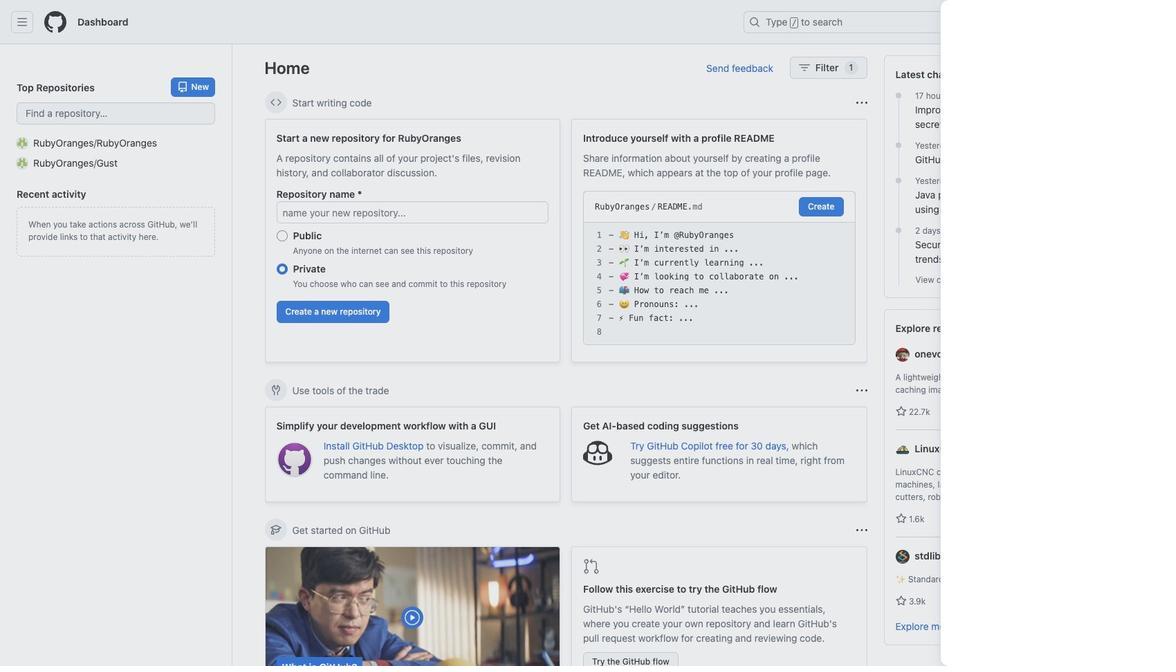 Task type: describe. For each thing, give the bounding box(es) containing it.
1 dot fill image from the top
[[893, 90, 904, 101]]

2 dot fill image from the top
[[893, 225, 904, 236]]

star image
[[895, 596, 907, 607]]

homepage image
[[44, 11, 66, 33]]

2 dot fill image from the top
[[893, 140, 904, 151]]

explore element
[[884, 55, 1130, 666]]



Task type: locate. For each thing, give the bounding box(es) containing it.
0 vertical spatial dot fill image
[[893, 90, 904, 101]]

0 vertical spatial dot fill image
[[893, 175, 904, 186]]

dot fill image
[[893, 175, 904, 186], [893, 225, 904, 236]]

1 vertical spatial dot fill image
[[893, 225, 904, 236]]

explore repositories navigation
[[884, 309, 1130, 645]]

account element
[[0, 44, 232, 666]]

dot fill image
[[893, 90, 904, 101], [893, 140, 904, 151]]

star image
[[895, 406, 907, 417], [895, 513, 907, 524]]

1 vertical spatial dot fill image
[[893, 140, 904, 151]]

0 vertical spatial star image
[[895, 406, 907, 417]]

1 dot fill image from the top
[[893, 175, 904, 186]]

1 vertical spatial star image
[[895, 513, 907, 524]]

2 star image from the top
[[895, 513, 907, 524]]

1 star image from the top
[[895, 406, 907, 417]]



Task type: vqa. For each thing, say whether or not it's contained in the screenshot.
TO
no



